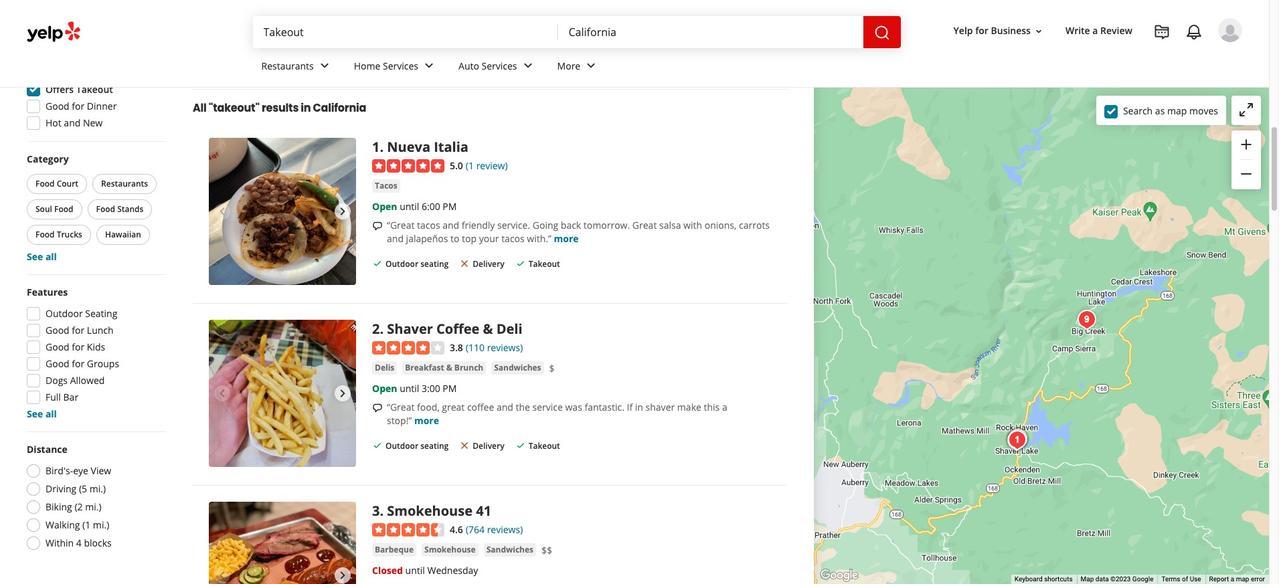 Task type: vqa. For each thing, say whether or not it's contained in the screenshot.
Brunch
yes



Task type: describe. For each thing, give the bounding box(es) containing it.
24 chevron down v2 image for home services
[[421, 58, 437, 74]]

shortcuts
[[1044, 576, 1073, 583]]

smokehouse 41 link
[[387, 502, 491, 520]]

5 star rating image
[[372, 160, 444, 173]]

your inside "great tacos and friendly service. going back tomorrow. great salsa with onions, carrots and jalapeños to top your tacos with."
[[479, 232, 499, 245]]

breakfast & brunch
[[405, 362, 483, 374]]

4.6 star rating image
[[372, 524, 444, 537]]

bird's-eye view
[[46, 465, 111, 477]]

stop!"
[[387, 415, 412, 427]]

16 checkmark v2 image up 2
[[372, 258, 383, 269]]

food right soul
[[54, 203, 73, 215]]

food for food court
[[35, 178, 55, 189]]

food,
[[417, 401, 440, 414]]

dinner
[[87, 100, 117, 112]]

and inside "great food, great coffee and the service was fantastic. if in shaver make this a stop!"
[[497, 401, 513, 414]]

stands
[[117, 203, 144, 215]]

walking
[[46, 519, 80, 531]]

good for good for dinner
[[46, 100, 69, 112]]

in inside "great food, great coffee and the service was fantastic. if in shaver make this a stop!"
[[635, 401, 643, 414]]

for right ready
[[611, 19, 624, 31]]

the
[[516, 401, 530, 414]]

. for 3
[[380, 502, 384, 520]]

user actions element
[[943, 17, 1261, 99]]

bird's-
[[46, 465, 73, 477]]

see all for features
[[27, 408, 57, 420]]

0 vertical spatial more
[[633, 19, 657, 31]]

restaurants for restaurants button
[[101, 178, 148, 189]]

16 checkmark v2 image down 'the'
[[515, 441, 526, 451]]

. for 2
[[380, 320, 384, 338]]

projects image
[[1154, 24, 1170, 40]]

driving
[[46, 483, 76, 495]]

map for moves
[[1167, 104, 1187, 117]]

shaver
[[646, 401, 675, 414]]

brunch
[[454, 362, 483, 374]]

seating for coffee
[[420, 441, 449, 452]]

services for home services
[[383, 59, 418, 72]]

0 vertical spatial &
[[483, 320, 493, 338]]

0 horizontal spatial in
[[301, 100, 311, 116]]

see for category
[[27, 250, 43, 263]]

map for error
[[1236, 576, 1249, 583]]

all for category
[[45, 250, 57, 263]]

map
[[1081, 576, 1094, 583]]

mi.) for biking (2 mi.)
[[85, 501, 101, 513]]

option group containing distance
[[23, 443, 166, 554]]

for for good for lunch
[[72, 324, 85, 337]]

takeout for 16 checkmark v2 icon under service.
[[529, 259, 560, 270]]

nolan p. image
[[1218, 18, 1242, 42]]

view
[[91, 465, 111, 477]]

"great for shaver
[[387, 401, 415, 414]]

error
[[1251, 576, 1265, 583]]

food trucks
[[35, 229, 82, 240]]

$
[[549, 362, 555, 375]]

sandwiches button for 2 . shaver coffee & deli
[[491, 362, 544, 375]]

service
[[532, 401, 563, 414]]

good for lunch
[[46, 324, 114, 337]]

business categories element
[[251, 48, 1242, 87]]

with."
[[527, 232, 551, 245]]

yelp for business button
[[948, 19, 1050, 43]]

hot
[[46, 116, 61, 129]]

for for good for dinner
[[72, 100, 85, 112]]

yelp for business
[[954, 24, 1031, 37]]

2 it from the left
[[576, 19, 581, 31]]

sandwiches for 2 . shaver coffee & deli
[[494, 362, 541, 374]]

Near text field
[[569, 25, 852, 39]]

outdoor seating for shaver
[[386, 441, 449, 452]]

slideshow element for "great tacos and friendly service. going back tomorrow. great salsa with onions, carrots and jalapeños to top your tacos with."
[[209, 138, 356, 285]]

0 vertical spatial tacos
[[417, 219, 440, 232]]

review
[[1100, 24, 1133, 37]]

delivery up delivered
[[402, 5, 441, 18]]

good for good for kids
[[46, 341, 69, 353]]

report a map error link
[[1209, 576, 1265, 583]]

0 vertical spatial or
[[443, 5, 454, 18]]

home services link
[[343, 48, 448, 87]]

16 close v2 image for italia
[[459, 258, 470, 269]]

hawaiian button
[[96, 225, 150, 245]]

walking (1 mi.)
[[46, 519, 109, 531]]

search image
[[874, 24, 890, 41]]

good for dinner
[[46, 100, 117, 112]]

biking (2 mi.)
[[46, 501, 101, 513]]

suggested
[[27, 11, 74, 24]]

dogs allowed
[[46, 374, 105, 387]]

(110
[[466, 341, 485, 354]]

see all button for category
[[27, 250, 57, 263]]

takeout up front
[[456, 5, 494, 18]]

restaurants link
[[251, 48, 343, 87]]

3:00
[[422, 382, 440, 395]]

within 4 blocks
[[46, 537, 112, 550]]

reviews) for 2 . shaver coffee & deli
[[487, 341, 523, 354]]

16 checkmark v2 image up 3
[[372, 441, 383, 451]]

0 vertical spatial 16 close v2 image
[[484, 57, 494, 67]]

and left jalapeños
[[387, 232, 404, 245]]

google image
[[817, 567, 861, 584]]

closed
[[372, 564, 403, 577]]

takeout inside group
[[76, 83, 113, 96]]

use
[[1190, 576, 1201, 583]]

(5
[[79, 483, 87, 495]]

reviews) for 3 . smokehouse 41
[[487, 523, 523, 536]]

2 next image from the top
[[335, 203, 351, 219]]

more for nueva italia
[[554, 232, 579, 245]]

deli
[[496, 320, 522, 338]]

delis
[[375, 362, 394, 374]]

top
[[462, 232, 477, 245]]

16 speech v2 image for 2
[[372, 403, 383, 414]]

curbside pickup
[[497, 57, 559, 68]]

more link for italia
[[554, 232, 579, 245]]

more link for coffee
[[414, 415, 439, 427]]

full bar
[[46, 391, 78, 404]]

. for 1
[[380, 138, 384, 156]]

make
[[677, 401, 701, 414]]

0 horizontal spatial shaver coffee & deli image
[[209, 320, 356, 467]]

1 horizontal spatial tacos
[[501, 232, 525, 245]]

0 vertical spatial nueva italia image
[[209, 138, 356, 285]]

1 horizontal spatial or
[[540, 19, 550, 31]]

seating for italia
[[420, 259, 449, 270]]

as
[[1155, 104, 1165, 117]]

closed until wednesday
[[372, 564, 478, 577]]

0 vertical spatial smokehouse
[[387, 502, 473, 520]]

previous image for "great tacos and friendly service. going back tomorrow. great salsa with onions, carrots and jalapeños to top your tacos with."
[[214, 203, 230, 219]]

service.
[[497, 219, 530, 232]]

nueva
[[387, 138, 430, 156]]

3 . smokehouse 41
[[372, 502, 491, 520]]

1 slideshow element from the top
[[209, 0, 356, 71]]

salsa
[[659, 219, 681, 232]]

search
[[1123, 104, 1153, 117]]

barbeque link
[[372, 544, 416, 557]]

for for good for groups
[[72, 357, 85, 370]]

all "takeout" results in california
[[193, 100, 366, 116]]

1 next image from the top
[[335, 0, 351, 5]]

shaver lake pizza image
[[1005, 426, 1031, 453]]

24 chevron down v2 image for restaurants
[[316, 58, 332, 74]]

hot and new
[[46, 116, 103, 129]]

mi.) for driving (5 mi.)
[[89, 483, 106, 495]]

to inside "great tacos and friendly service. going back tomorrow. great salsa with onions, carrots and jalapeños to top your tacos with."
[[451, 232, 459, 245]]

16 speech v2 image for 1
[[372, 221, 383, 232]]

1 horizontal spatial shaver coffee & deli image
[[1003, 428, 1030, 454]]

trucks
[[57, 229, 82, 240]]

(1 review)
[[466, 159, 508, 172]]

onions,
[[705, 219, 737, 232]]

5.0 link
[[450, 158, 463, 172]]

home
[[354, 59, 380, 72]]

business
[[991, 24, 1031, 37]]

bar
[[63, 391, 78, 404]]

door
[[517, 19, 538, 31]]

services for auto services
[[482, 59, 517, 72]]

more
[[557, 59, 580, 72]]

back
[[561, 219, 581, 232]]

16 chevron down v2 image
[[1033, 26, 1044, 37]]

3
[[372, 502, 380, 520]]

open until 6:00 pm
[[372, 200, 457, 213]]

delivery down the coffee
[[473, 441, 504, 452]]

1 . nueva italia
[[372, 138, 468, 156]]

5.0
[[450, 159, 463, 172]]

all
[[193, 100, 207, 116]]

open now
[[46, 33, 92, 46]]

great
[[632, 219, 657, 232]]

until for smokehouse
[[405, 564, 425, 577]]

get delivery or takeout
[[384, 5, 494, 18]]

breakfast & brunch link
[[402, 362, 486, 375]]

16 checkmark v2 image down service.
[[515, 258, 526, 269]]



Task type: locate. For each thing, give the bounding box(es) containing it.
mountain tripper cafe & tea house image
[[1004, 427, 1031, 454]]

terms
[[1162, 576, 1180, 583]]

0 vertical spatial 16 speech v2 image
[[372, 221, 383, 232]]

sandwiches down the (110 reviews)
[[494, 362, 541, 374]]

within
[[46, 537, 74, 550]]

1 vertical spatial restaurants
[[101, 178, 148, 189]]

next image
[[335, 0, 351, 5], [335, 203, 351, 219]]

previous image for until wednesday
[[214, 567, 230, 583]]

and
[[64, 116, 81, 129], [443, 219, 459, 232], [387, 232, 404, 245], [497, 401, 513, 414]]

front
[[493, 19, 515, 31]]

in right the if at the bottom left
[[635, 401, 643, 414]]

to right delivered
[[459, 19, 468, 31]]

for for yelp for business
[[975, 24, 989, 37]]

24 chevron down v2 image left the home
[[316, 58, 332, 74]]

(764 reviews)
[[466, 523, 523, 536]]

outdoor for 1
[[386, 259, 418, 270]]

1 vertical spatial more link
[[414, 415, 439, 427]]

2 vertical spatial a
[[1231, 576, 1234, 583]]

1 it from the left
[[408, 19, 414, 31]]

2 outdoor seating from the top
[[386, 441, 449, 452]]

for right yelp
[[975, 24, 989, 37]]

big creek general store image
[[1074, 307, 1100, 333]]

more link down back
[[554, 232, 579, 245]]

zoom out image
[[1238, 166, 1254, 182]]

1 vertical spatial until
[[400, 382, 419, 395]]

4.6 link
[[450, 522, 463, 537]]

and right hot
[[64, 116, 81, 129]]

24 chevron down v2 image right more
[[583, 58, 599, 74]]

outdoor seating down jalapeños
[[386, 259, 449, 270]]

smokehouse
[[387, 502, 473, 520], [424, 544, 476, 556]]

16 checkmark v2 image left auto
[[428, 57, 439, 67]]

seating down food,
[[420, 441, 449, 452]]

this
[[704, 401, 720, 414]]

it
[[408, 19, 414, 31], [576, 19, 581, 31]]

your left front
[[471, 19, 490, 31]]

moves
[[1189, 104, 1218, 117]]

write
[[1066, 24, 1090, 37]]

previous image
[[214, 385, 230, 401]]

restaurants button
[[92, 174, 157, 194]]

none field near
[[569, 25, 852, 39]]

3 24 chevron down v2 image from the left
[[583, 58, 599, 74]]

16 close v2 image
[[484, 57, 494, 67], [459, 258, 470, 269], [459, 441, 470, 451]]

until
[[400, 200, 419, 213], [400, 382, 419, 395], [405, 564, 425, 577]]

more down back
[[554, 232, 579, 245]]

mi.) for walking (1 mi.)
[[93, 519, 109, 531]]

1 seating from the top
[[420, 259, 449, 270]]

0 vertical spatial sandwiches
[[494, 362, 541, 374]]

smokehouse button
[[422, 544, 478, 557]]

mi.)
[[89, 483, 106, 495], [85, 501, 101, 513], [93, 519, 109, 531]]

reviews) down "deli"
[[487, 341, 523, 354]]

reviews) down the 41
[[487, 523, 523, 536]]

& left "brunch"
[[446, 362, 452, 374]]

1 services from the left
[[383, 59, 418, 72]]

1 good from the top
[[46, 100, 69, 112]]

map right as
[[1167, 104, 1187, 117]]

pm
[[443, 200, 457, 213], [443, 382, 457, 395]]

"great tacos and friendly service. going back tomorrow. great salsa with onions, carrots and jalapeños to top your tacos with."
[[387, 219, 770, 245]]

1 outdoor seating from the top
[[386, 259, 449, 270]]

expand map image
[[1238, 102, 1254, 118]]

takeout down "great food, great coffee and the service was fantastic. if in shaver make this a stop!"
[[529, 441, 560, 452]]

0 vertical spatial next image
[[335, 385, 351, 401]]

3 . from the top
[[380, 502, 384, 520]]

option group
[[23, 443, 166, 554]]

for down good for lunch
[[72, 341, 85, 353]]

1 "great from the top
[[387, 219, 415, 232]]

1 horizontal spatial none field
[[569, 25, 852, 39]]

0 vertical spatial sandwiches button
[[491, 362, 544, 375]]

tacos link
[[372, 180, 400, 193]]

a for write
[[1093, 24, 1098, 37]]

0 vertical spatial see all button
[[27, 250, 57, 263]]

shaver coffee & deli image
[[209, 320, 356, 467], [1003, 428, 1030, 454]]

1 horizontal spatial map
[[1236, 576, 1249, 583]]

sandwiches link for shaver coffee & deli
[[491, 362, 544, 375]]

0 horizontal spatial (1
[[82, 519, 91, 531]]

1 vertical spatial sandwiches button
[[484, 544, 536, 557]]

tacos up jalapeños
[[417, 219, 440, 232]]

takeout for 16 checkmark v2 icon left of auto
[[441, 57, 473, 68]]

map data ©2023 google
[[1081, 576, 1154, 583]]

0 vertical spatial outdoor seating
[[386, 259, 449, 270]]

0 vertical spatial previous image
[[214, 203, 230, 219]]

map region
[[811, 43, 1279, 584]]

0 horizontal spatial it
[[408, 19, 414, 31]]

biking
[[46, 501, 72, 513]]

1 vertical spatial see
[[27, 408, 43, 420]]

16 close v2 image for coffee
[[459, 441, 470, 451]]

outdoor seating for nueva
[[386, 259, 449, 270]]

1 horizontal spatial it
[[576, 19, 581, 31]]

delivery down find "text box"
[[386, 57, 417, 68]]

yelp
[[954, 24, 973, 37]]

0 vertical spatial your
[[471, 19, 490, 31]]

outdoor seating
[[46, 307, 117, 320]]

1 vertical spatial next image
[[335, 567, 351, 583]]

a right write
[[1093, 24, 1098, 37]]

takeout down the with."
[[529, 259, 560, 270]]

if
[[627, 401, 633, 414]]

1 vertical spatial map
[[1236, 576, 1249, 583]]

24 chevron down v2 image
[[520, 58, 536, 74]]

more right read
[[633, 19, 657, 31]]

1 vertical spatial mi.)
[[85, 501, 101, 513]]

keyboard
[[1015, 576, 1043, 583]]

food left stands
[[96, 203, 115, 215]]

see all
[[27, 250, 57, 263], [27, 408, 57, 420]]

for for good for kids
[[72, 341, 85, 353]]

2 vertical spatial more
[[414, 415, 439, 427]]

"great inside "great food, great coffee and the service was fantastic. if in shaver make this a stop!"
[[387, 401, 415, 414]]

all down full
[[45, 408, 57, 420]]

2 vertical spatial open
[[372, 382, 397, 395]]

group containing category
[[24, 153, 166, 264]]

none field up business categories element
[[569, 25, 852, 39]]

your down friendly
[[479, 232, 499, 245]]

delis link
[[372, 362, 397, 375]]

none field find
[[263, 25, 547, 39]]

2 16 speech v2 image from the top
[[372, 403, 383, 414]]

a for report
[[1231, 576, 1234, 583]]

1 horizontal spatial services
[[482, 59, 517, 72]]

shaver lake pub n grub image
[[1005, 426, 1031, 452]]

1 vertical spatial (1
[[82, 519, 91, 531]]

2 previous image from the top
[[214, 567, 230, 583]]

2 good from the top
[[46, 324, 69, 337]]

food for food trucks
[[35, 229, 55, 240]]

outdoor seating down stop!"
[[386, 441, 449, 452]]

outdoor down stop!"
[[386, 441, 418, 452]]

in right results
[[301, 100, 311, 116]]

open until 3:00 pm
[[372, 382, 457, 395]]

(1 inside "link"
[[466, 159, 474, 172]]

nueva italia image
[[209, 138, 356, 285], [1004, 427, 1031, 454]]

1 vertical spatial previous image
[[214, 567, 230, 583]]

tacos button
[[372, 180, 400, 193]]

reviews)
[[487, 341, 523, 354], [487, 523, 523, 536]]

"great inside "great tacos and friendly service. going back tomorrow. great salsa with onions, carrots and jalapeños to top your tacos with."
[[387, 219, 415, 232]]

sandwiches down (764 reviews) at the left bottom
[[486, 544, 534, 556]]

for down offers takeout
[[72, 100, 85, 112]]

takeout down delivered
[[441, 57, 473, 68]]

services
[[383, 59, 418, 72], [482, 59, 517, 72]]

restaurants up results
[[261, 59, 314, 72]]

mi.) right "(2"
[[85, 501, 101, 513]]

takeout
[[456, 5, 494, 18], [441, 57, 473, 68], [76, 83, 113, 96], [529, 259, 560, 270], [529, 441, 560, 452]]

next image for until wednesday
[[335, 567, 351, 583]]

0 vertical spatial pm
[[443, 200, 457, 213]]

0 vertical spatial seating
[[420, 259, 449, 270]]

pm for coffee
[[443, 382, 457, 395]]

None search field
[[253, 16, 903, 48]]

map left "error"
[[1236, 576, 1249, 583]]

sandwiches button for 3 . smokehouse 41
[[484, 544, 536, 557]]

nueva italia link
[[387, 138, 468, 156]]

1 horizontal spatial restaurants
[[261, 59, 314, 72]]

0 vertical spatial all
[[45, 250, 57, 263]]

sandwiches link down the (110 reviews)
[[491, 362, 544, 375]]

group containing suggested
[[23, 11, 166, 134]]

$$
[[542, 544, 552, 557]]

friendly
[[462, 219, 495, 232]]

until left 3:00
[[400, 382, 419, 395]]

group
[[23, 11, 166, 134], [1232, 131, 1261, 189], [24, 153, 166, 264], [23, 286, 166, 421]]

open for 2
[[372, 382, 397, 395]]

outdoor up good for lunch
[[46, 307, 83, 320]]

4 good from the top
[[46, 357, 69, 370]]

16 speech v2 image
[[372, 221, 383, 232], [372, 403, 383, 414]]

1 16 speech v2 image from the top
[[372, 221, 383, 232]]

2 . from the top
[[380, 320, 384, 338]]

24 chevron down v2 image
[[316, 58, 332, 74], [421, 58, 437, 74], [583, 58, 599, 74]]

2 seating from the top
[[420, 441, 449, 452]]

pickup
[[534, 57, 559, 68]]

good
[[46, 100, 69, 112], [46, 324, 69, 337], [46, 341, 69, 353], [46, 357, 69, 370]]

of
[[1182, 576, 1188, 583]]

or right door
[[540, 19, 550, 31]]

until for nueva
[[400, 200, 419, 213]]

2 vertical spatial 16 close v2 image
[[459, 441, 470, 451]]

0 vertical spatial restaurants
[[261, 59, 314, 72]]

outdoor down jalapeños
[[386, 259, 418, 270]]

pm right 3:00
[[443, 382, 457, 395]]

until left 6:00
[[400, 200, 419, 213]]

0 horizontal spatial none field
[[263, 25, 547, 39]]

food stands button
[[87, 199, 152, 220]]

2 see all from the top
[[27, 408, 57, 420]]

2 "great from the top
[[387, 401, 415, 414]]

Find text field
[[263, 25, 547, 39]]

1 . from the top
[[380, 138, 384, 156]]

more for shaver coffee & deli
[[414, 415, 439, 427]]

. up '4.6 star rating' image
[[380, 502, 384, 520]]

0 horizontal spatial more link
[[414, 415, 439, 427]]

next image
[[335, 385, 351, 401], [335, 567, 351, 583]]

1 horizontal spatial nueva italia image
[[1004, 427, 1031, 454]]

4 slideshow element from the top
[[209, 502, 356, 584]]

1 reviews) from the top
[[487, 341, 523, 354]]

data
[[1096, 576, 1109, 583]]

1 horizontal spatial more
[[554, 232, 579, 245]]

1
[[372, 138, 380, 156]]

0 horizontal spatial or
[[443, 5, 454, 18]]

2 services from the left
[[482, 59, 517, 72]]

open down delis button
[[372, 382, 397, 395]]

1 vertical spatial outdoor
[[46, 307, 83, 320]]

0 horizontal spatial more
[[414, 415, 439, 427]]

2 none field from the left
[[569, 25, 852, 39]]

sandwiches link down (764 reviews) at the left bottom
[[484, 544, 536, 557]]

soul
[[35, 203, 52, 215]]

0 horizontal spatial map
[[1167, 104, 1187, 117]]

24 chevron down v2 image inside more link
[[583, 58, 599, 74]]

1 vertical spatial nueva italia image
[[1004, 427, 1031, 454]]

0 horizontal spatial tacos
[[417, 219, 440, 232]]

1 none field from the left
[[263, 25, 547, 39]]

notifications image
[[1186, 24, 1202, 40]]

(110 reviews) link
[[466, 340, 523, 355]]

curbside
[[497, 57, 531, 68]]

good down good for lunch
[[46, 341, 69, 353]]

with
[[683, 219, 702, 232]]

2 vertical spatial mi.)
[[93, 519, 109, 531]]

previous image
[[214, 203, 230, 219], [214, 567, 230, 583]]

1 all from the top
[[45, 250, 57, 263]]

1 vertical spatial to
[[451, 232, 459, 245]]

none field down get
[[263, 25, 547, 39]]

sandwiches button down (764 reviews) at the left bottom
[[484, 544, 536, 557]]

takeout up dinner
[[76, 83, 113, 96]]

1 previous image from the top
[[214, 203, 230, 219]]

carrots
[[739, 219, 770, 232]]

0 vertical spatial map
[[1167, 104, 1187, 117]]

1 vertical spatial 16 close v2 image
[[459, 258, 470, 269]]

and inside group
[[64, 116, 81, 129]]

smokehouse inside button
[[424, 544, 476, 556]]

offers
[[46, 83, 74, 96]]

zoom in image
[[1238, 136, 1254, 152]]

0 horizontal spatial a
[[722, 401, 727, 414]]

shaver coffee & deli link
[[387, 320, 522, 338]]

sandwiches for 3 . smokehouse 41
[[486, 544, 534, 556]]

1 horizontal spatial 24 chevron down v2 image
[[421, 58, 437, 74]]

coffee
[[467, 401, 494, 414]]

1 vertical spatial tacos
[[501, 232, 525, 245]]

was
[[565, 401, 582, 414]]

more down food,
[[414, 415, 439, 427]]

1 horizontal spatial &
[[483, 320, 493, 338]]

until for shaver
[[400, 382, 419, 395]]

2 reviews) from the top
[[487, 523, 523, 536]]

(1 down "(2"
[[82, 519, 91, 531]]

breakfast & brunch button
[[402, 362, 486, 375]]

open down suggested
[[46, 33, 70, 46]]

16 checkmark v2 image down find field
[[372, 57, 383, 67]]

all
[[45, 250, 57, 263], [45, 408, 57, 420]]

1 vertical spatial next image
[[335, 203, 351, 219]]

0 vertical spatial .
[[380, 138, 384, 156]]

(1 right 5.0
[[466, 159, 474, 172]]

1 vertical spatial or
[[540, 19, 550, 31]]

1 horizontal spatial in
[[635, 401, 643, 414]]

1 next image from the top
[[335, 385, 351, 401]]

restaurants up food stands at the top of the page
[[101, 178, 148, 189]]

shaver
[[387, 320, 433, 338]]

(1
[[466, 159, 474, 172], [82, 519, 91, 531]]

food for food stands
[[96, 203, 115, 215]]

1 vertical spatial see all button
[[27, 408, 57, 420]]

slideshow element for until wednesday
[[209, 502, 356, 584]]

0 vertical spatial (1
[[466, 159, 474, 172]]

map
[[1167, 104, 1187, 117], [1236, 576, 1249, 583]]

3 slideshow element from the top
[[209, 320, 356, 467]]

0 vertical spatial see
[[27, 250, 43, 263]]

3 good from the top
[[46, 341, 69, 353]]

and up jalapeños
[[443, 219, 459, 232]]

2 see all button from the top
[[27, 408, 57, 420]]

1 see all from the top
[[27, 250, 57, 263]]

1 see from the top
[[27, 250, 43, 263]]

see all down full
[[27, 408, 57, 420]]

tomorrow.
[[584, 219, 630, 232]]

1 horizontal spatial (1
[[466, 159, 474, 172]]

2 see from the top
[[27, 408, 43, 420]]

1 see all button from the top
[[27, 250, 57, 263]]

good up dogs
[[46, 357, 69, 370]]

good down offers
[[46, 100, 69, 112]]

24 chevron down v2 image for more
[[583, 58, 599, 74]]

mi.) right (5
[[89, 483, 106, 495]]

. left nueva in the left top of the page
[[380, 138, 384, 156]]

0 vertical spatial outdoor
[[386, 259, 418, 270]]

keyboard shortcuts
[[1015, 576, 1073, 583]]

1 pm from the top
[[443, 200, 457, 213]]

1 vertical spatial more
[[554, 232, 579, 245]]

2 all from the top
[[45, 408, 57, 420]]

16 speech v2 image down the delis link
[[372, 403, 383, 414]]

open inside group
[[46, 33, 70, 46]]

2 24 chevron down v2 image from the left
[[421, 58, 437, 74]]

all for features
[[45, 408, 57, 420]]

(1 review) link
[[466, 158, 508, 172]]

1 vertical spatial 16 speech v2 image
[[372, 403, 383, 414]]

1 vertical spatial "great
[[387, 401, 415, 414]]

1 vertical spatial in
[[635, 401, 643, 414]]

16 speech v2 image down 'tacos' link
[[372, 221, 383, 232]]

good for good for lunch
[[46, 324, 69, 337]]

24 chevron down v2 image left auto
[[421, 58, 437, 74]]

seating down jalapeños
[[420, 259, 449, 270]]

1 vertical spatial all
[[45, 408, 57, 420]]

read more
[[608, 19, 657, 31]]

2 horizontal spatial 24 chevron down v2 image
[[583, 58, 599, 74]]

2 slideshow element from the top
[[209, 138, 356, 285]]

& up '(110 reviews)' link
[[483, 320, 493, 338]]

the trading post image
[[1003, 427, 1030, 454]]

shorthorn bar and grill image
[[1005, 426, 1031, 453]]

©2023
[[1111, 576, 1131, 583]]

restaurants for restaurants link
[[261, 59, 314, 72]]

0 vertical spatial more link
[[554, 232, 579, 245]]

1 vertical spatial reviews)
[[487, 523, 523, 536]]

0 vertical spatial see all
[[27, 250, 57, 263]]

see all button down full
[[27, 408, 57, 420]]

food left trucks
[[35, 229, 55, 240]]

takeout for 16 checkmark v2 icon under 'the'
[[529, 441, 560, 452]]

see
[[27, 250, 43, 263], [27, 408, 43, 420]]

0 horizontal spatial services
[[383, 59, 418, 72]]

services left 24 chevron down v2 icon
[[482, 59, 517, 72]]

full
[[46, 391, 61, 404]]

soul food
[[35, 203, 73, 215]]

1 vertical spatial seating
[[420, 441, 449, 452]]

0 vertical spatial sandwiches link
[[491, 362, 544, 375]]

a inside "great food, great coffee and the service was fantastic. if in shaver make this a stop!"
[[722, 401, 727, 414]]

see for features
[[27, 408, 43, 420]]

0 vertical spatial to
[[459, 19, 468, 31]]

good for good for groups
[[46, 357, 69, 370]]

restaurants
[[261, 59, 314, 72], [101, 178, 148, 189]]

0 vertical spatial mi.)
[[89, 483, 106, 495]]

for up good for kids
[[72, 324, 85, 337]]

16 checkmark v2 image
[[372, 57, 383, 67], [428, 57, 439, 67], [372, 258, 383, 269], [515, 258, 526, 269], [372, 441, 383, 451], [515, 441, 526, 451]]

all down food trucks button
[[45, 250, 57, 263]]

california
[[313, 100, 366, 116]]

2 next image from the top
[[335, 567, 351, 583]]

1 horizontal spatial more link
[[554, 232, 579, 245]]

"great food, great coffee and the service was fantastic. if in shaver make this a stop!"
[[387, 401, 727, 427]]

24 chevron down v2 image inside home services link
[[421, 58, 437, 74]]

"great for nueva
[[387, 219, 415, 232]]

0 vertical spatial "great
[[387, 219, 415, 232]]

group containing features
[[23, 286, 166, 421]]

1 vertical spatial a
[[722, 401, 727, 414]]

smokehouse up '4.6 star rating' image
[[387, 502, 473, 520]]

see down food trucks button
[[27, 250, 43, 263]]

2 vertical spatial outdoor
[[386, 441, 418, 452]]

delis button
[[372, 362, 397, 375]]

distance
[[27, 443, 67, 456]]

more
[[633, 19, 657, 31], [554, 232, 579, 245], [414, 415, 439, 427]]

to left top
[[451, 232, 459, 245]]

2 vertical spatial until
[[405, 564, 425, 577]]

3.8 star rating image
[[372, 342, 444, 355]]

0 vertical spatial reviews)
[[487, 341, 523, 354]]

kids
[[87, 341, 105, 353]]

for down good for kids
[[72, 357, 85, 370]]

outdoor inside group
[[46, 307, 83, 320]]

. left shaver
[[380, 320, 384, 338]]

0 horizontal spatial 24 chevron down v2 image
[[316, 58, 332, 74]]

None field
[[263, 25, 547, 39], [569, 25, 852, 39]]

a right this
[[722, 401, 727, 414]]

for inside button
[[975, 24, 989, 37]]

smokehouse 41 image
[[209, 502, 356, 584]]

24 chevron down v2 image inside restaurants link
[[316, 58, 332, 74]]

see up distance
[[27, 408, 43, 420]]

tacos down service.
[[501, 232, 525, 245]]

0 horizontal spatial restaurants
[[101, 178, 148, 189]]

1 vertical spatial outdoor seating
[[386, 441, 449, 452]]

& inside button
[[446, 362, 452, 374]]

2 pm from the top
[[443, 382, 457, 395]]

see all button for features
[[27, 408, 57, 420]]

delivered
[[416, 19, 457, 31]]

and left 'the'
[[497, 401, 513, 414]]

slideshow element
[[209, 0, 356, 71], [209, 138, 356, 285], [209, 320, 356, 467], [209, 502, 356, 584]]

open for 1
[[372, 200, 397, 213]]

groups
[[87, 357, 119, 370]]

to
[[459, 19, 468, 31], [451, 232, 459, 245]]

sandwiches link for smokehouse 41
[[484, 544, 536, 557]]

2
[[372, 320, 380, 338]]

16 close v2 image right auto
[[484, 57, 494, 67]]

report
[[1209, 576, 1229, 583]]

2 horizontal spatial more
[[633, 19, 657, 31]]

pm right 6:00
[[443, 200, 457, 213]]

16 close v2 image down top
[[459, 258, 470, 269]]

delivery down top
[[473, 259, 504, 270]]

1 vertical spatial open
[[372, 200, 397, 213]]

0 vertical spatial in
[[301, 100, 311, 116]]

more link
[[547, 48, 610, 87]]

in
[[301, 100, 311, 116], [635, 401, 643, 414]]

services right the home
[[383, 59, 418, 72]]

food
[[35, 178, 55, 189], [54, 203, 73, 215], [96, 203, 115, 215], [35, 229, 55, 240]]

1 vertical spatial smokehouse
[[424, 544, 476, 556]]

slideshow element for "great food, great coffee and the service was fantastic. if in shaver make this a stop!"
[[209, 320, 356, 467]]

1 vertical spatial your
[[479, 232, 499, 245]]

outdoor for 2
[[386, 441, 418, 452]]

restaurants inside business categories element
[[261, 59, 314, 72]]

good up good for kids
[[46, 324, 69, 337]]

eye
[[73, 465, 88, 477]]

1 24 chevron down v2 image from the left
[[316, 58, 332, 74]]

1 horizontal spatial a
[[1093, 24, 1098, 37]]

"great down open until 6:00 pm
[[387, 219, 415, 232]]

next image for "great food, great coffee and the service was fantastic. if in shaver make this a stop!"
[[335, 385, 351, 401]]

mi.) up blocks
[[93, 519, 109, 531]]

1 vertical spatial &
[[446, 362, 452, 374]]

restaurants inside button
[[101, 178, 148, 189]]

2 vertical spatial .
[[380, 502, 384, 520]]

pm for italia
[[443, 200, 457, 213]]

1 vertical spatial .
[[380, 320, 384, 338]]

see all for category
[[27, 250, 57, 263]]

dogs
[[46, 374, 68, 387]]

tacos
[[417, 219, 440, 232], [501, 232, 525, 245]]

(1 inside option group
[[82, 519, 91, 531]]

open down 'tacos' link
[[372, 200, 397, 213]]



